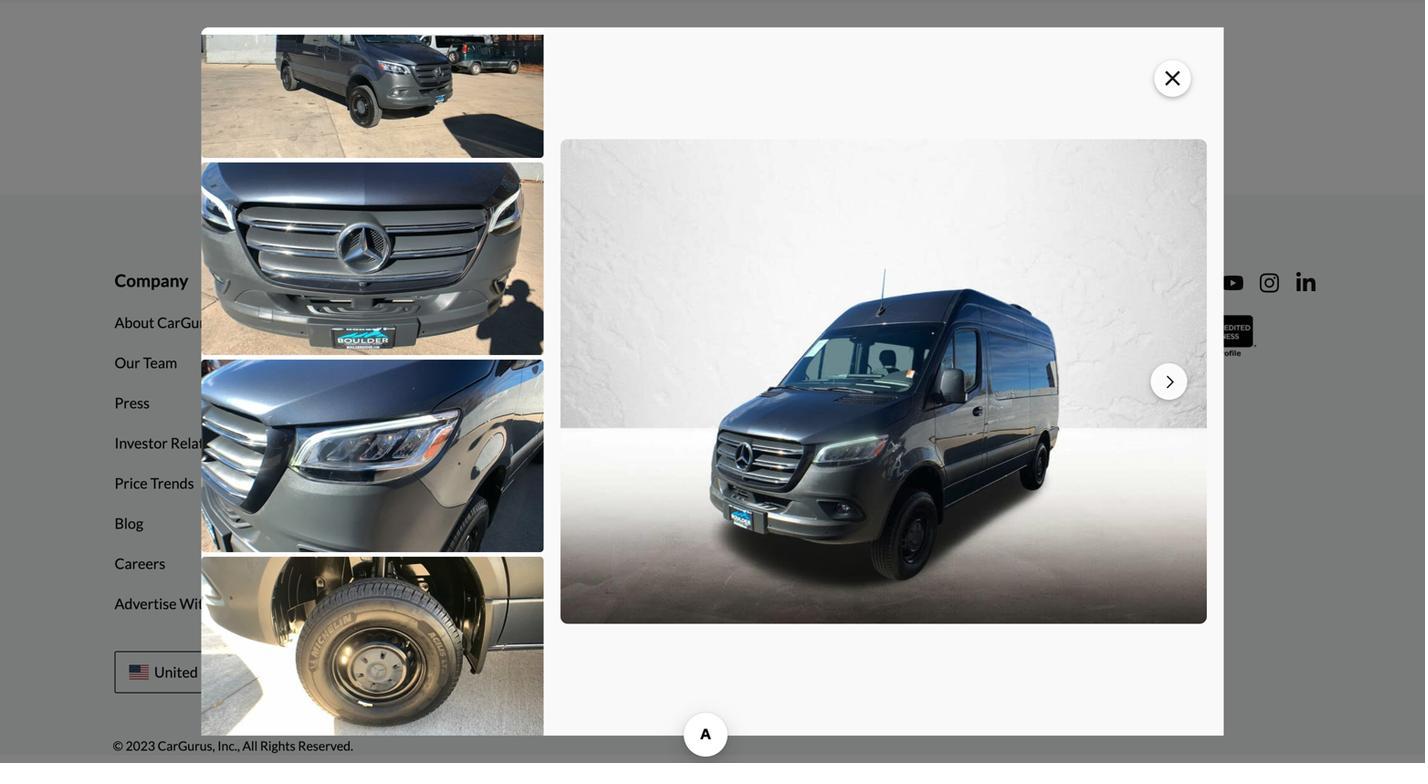 Task type: vqa. For each thing, say whether or not it's contained in the screenshot.
"Information"
yes



Task type: describe. For each thing, give the bounding box(es) containing it.
united
[[154, 663, 198, 681]]

my privacy rights link
[[560, 383, 702, 423]]

based
[[629, 474, 668, 492]]

united states (en)
[[154, 663, 272, 681]]

with
[[180, 595, 212, 613]]

our team
[[115, 354, 177, 372]]

privacy policy
[[573, 354, 663, 372]]

blog link
[[101, 504, 157, 544]]

vehicle full photo image
[[561, 139, 1207, 624]]

dealer for dealer signup
[[369, 354, 412, 372]]

(en)
[[244, 663, 272, 681]]

policy
[[624, 354, 663, 372]]

interest-based ads
[[573, 474, 696, 492]]

0 vertical spatial my
[[573, 394, 594, 412]]

1 horizontal spatial my
[[705, 434, 726, 452]]

price
[[115, 474, 148, 492]]

privacy inside my privacy rights link
[[597, 394, 645, 412]]

my privacy rights
[[573, 394, 688, 412]]

personal
[[729, 434, 785, 452]]

0 horizontal spatial rights
[[260, 738, 296, 754]]

price trends link
[[101, 464, 208, 504]]

next image image
[[1167, 375, 1174, 389]]

company
[[115, 270, 188, 291]]

use
[[631, 314, 656, 332]]

contact
[[956, 354, 1007, 372]]

about cargurus
[[115, 314, 220, 332]]

all
[[242, 738, 258, 754]]

© 2023 cargurus, inc., all rights reserved.
[[113, 738, 353, 754]]

help inside help link
[[956, 314, 986, 332]]

information
[[787, 434, 864, 452]]

team
[[143, 354, 177, 372]]

interest-based ads link
[[560, 464, 709, 504]]

view vehicle photo 11 image
[[201, 557, 544, 749]]

about cargurus link
[[101, 303, 233, 343]]

dealer signup
[[369, 354, 458, 372]]

about
[[115, 314, 154, 332]]

signup
[[415, 354, 458, 372]]

not
[[595, 434, 620, 452]]

privacy policy link
[[560, 343, 676, 383]]

careers link
[[101, 544, 179, 584]]

terms for terms
[[573, 270, 620, 291]]

advertise with cargurus link
[[101, 584, 291, 624]]

advertise
[[115, 595, 177, 613]]

interest-
[[573, 474, 629, 492]]

do not sell or share my personal information
[[573, 434, 864, 452]]

or
[[648, 434, 662, 452]]

©
[[113, 738, 123, 754]]

trends
[[150, 474, 194, 492]]

our team link
[[101, 343, 191, 383]]

ads
[[671, 474, 696, 492]]



Task type: locate. For each thing, give the bounding box(es) containing it.
2023
[[126, 738, 155, 754]]

click for the bbb business review of this auto listing service in cambridge ma image
[[1171, 313, 1259, 359]]

1 help from the top
[[956, 270, 993, 291]]

terms of use link
[[560, 303, 669, 343]]

do not sell or share my personal information link
[[560, 423, 877, 464]]

0 horizontal spatial my
[[573, 394, 594, 412]]

careers
[[115, 555, 165, 573]]

blog
[[115, 515, 143, 532]]

inc.,
[[218, 738, 240, 754]]

states
[[201, 663, 241, 681]]

dealer down for
[[369, 314, 412, 332]]

price trends
[[115, 474, 194, 492]]

dealer resources link
[[355, 303, 495, 343]]

view vehicle photo 10 image
[[201, 360, 544, 552]]

dealer signup link
[[355, 343, 472, 383]]

1 vertical spatial my
[[705, 434, 726, 452]]

0 vertical spatial help
[[956, 270, 993, 291]]

my
[[573, 394, 594, 412], [705, 434, 726, 452]]

terms left of
[[573, 314, 612, 332]]

2 dealer from the top
[[369, 354, 412, 372]]

dealer resources
[[369, 314, 481, 332]]

press link
[[101, 383, 163, 423]]

help
[[956, 270, 993, 291], [956, 314, 986, 332]]

1 vertical spatial dealer
[[369, 354, 412, 372]]

dealers
[[398, 270, 458, 291]]

privacy down privacy policy link at the left of page
[[597, 394, 645, 412]]

0 vertical spatial privacy
[[573, 354, 621, 372]]

2 terms from the top
[[573, 314, 612, 332]]

0 vertical spatial terms
[[573, 270, 620, 291]]

relations
[[171, 434, 230, 452]]

sell
[[623, 434, 646, 452]]

us image
[[129, 665, 149, 680]]

contact us
[[956, 354, 1027, 372]]

1 vertical spatial terms
[[573, 314, 612, 332]]

1 vertical spatial cargurus
[[215, 595, 277, 613]]

press
[[115, 394, 150, 412]]

1 vertical spatial rights
[[260, 738, 296, 754]]

rights
[[648, 394, 688, 412], [260, 738, 296, 754]]

view vehicle photo 8 image
[[201, 0, 544, 158]]

security
[[573, 515, 626, 532]]

privacy
[[573, 354, 621, 372], [597, 394, 645, 412]]

help up help link
[[956, 270, 993, 291]]

dealer
[[369, 314, 412, 332], [369, 354, 412, 372]]

0 vertical spatial dealer
[[369, 314, 412, 332]]

1 horizontal spatial rights
[[648, 394, 688, 412]]

dealer left signup
[[369, 354, 412, 372]]

0 vertical spatial rights
[[648, 394, 688, 412]]

dealer for dealer resources
[[369, 314, 412, 332]]

my right share
[[705, 434, 726, 452]]

for
[[369, 270, 395, 291]]

rights right all
[[260, 738, 296, 754]]

help link
[[942, 303, 1000, 343]]

0 vertical spatial cargurus
[[157, 314, 220, 332]]

1 vertical spatial privacy
[[597, 394, 645, 412]]

contact us link
[[942, 343, 1041, 383]]

1 vertical spatial help
[[956, 314, 986, 332]]

share
[[665, 434, 702, 452]]

terms up terms of use
[[573, 270, 620, 291]]

my up do at the bottom left
[[573, 394, 594, 412]]

close image
[[1165, 67, 1180, 90]]

us
[[1010, 354, 1027, 372]]

view vehicle photo 9 image
[[201, 163, 544, 355]]

cargurus
[[157, 314, 220, 332], [215, 595, 277, 613]]

privacy inside privacy policy link
[[573, 354, 621, 372]]

terms for terms of use
[[573, 314, 612, 332]]

do
[[573, 434, 592, 452]]

1 dealer from the top
[[369, 314, 412, 332]]

reserved.
[[298, 738, 353, 754]]

cargurus up the team
[[157, 314, 220, 332]]

our
[[115, 354, 140, 372]]

cargurus,
[[158, 738, 215, 754]]

investor relations
[[115, 434, 230, 452]]

terms
[[573, 270, 620, 291], [573, 314, 612, 332]]

cargurus right with
[[215, 595, 277, 613]]

rights up the or
[[648, 394, 688, 412]]

security link
[[560, 504, 640, 544]]

investor
[[115, 434, 168, 452]]

terms of use
[[573, 314, 656, 332]]

investor relations link
[[101, 423, 244, 464]]

privacy down terms of use link
[[573, 354, 621, 372]]

advertise with cargurus
[[115, 595, 277, 613]]

help up contact
[[956, 314, 986, 332]]

of
[[615, 314, 628, 332]]

2 help from the top
[[956, 314, 986, 332]]

resources
[[415, 314, 481, 332]]

1 terms from the top
[[573, 270, 620, 291]]

for dealers
[[369, 270, 458, 291]]



